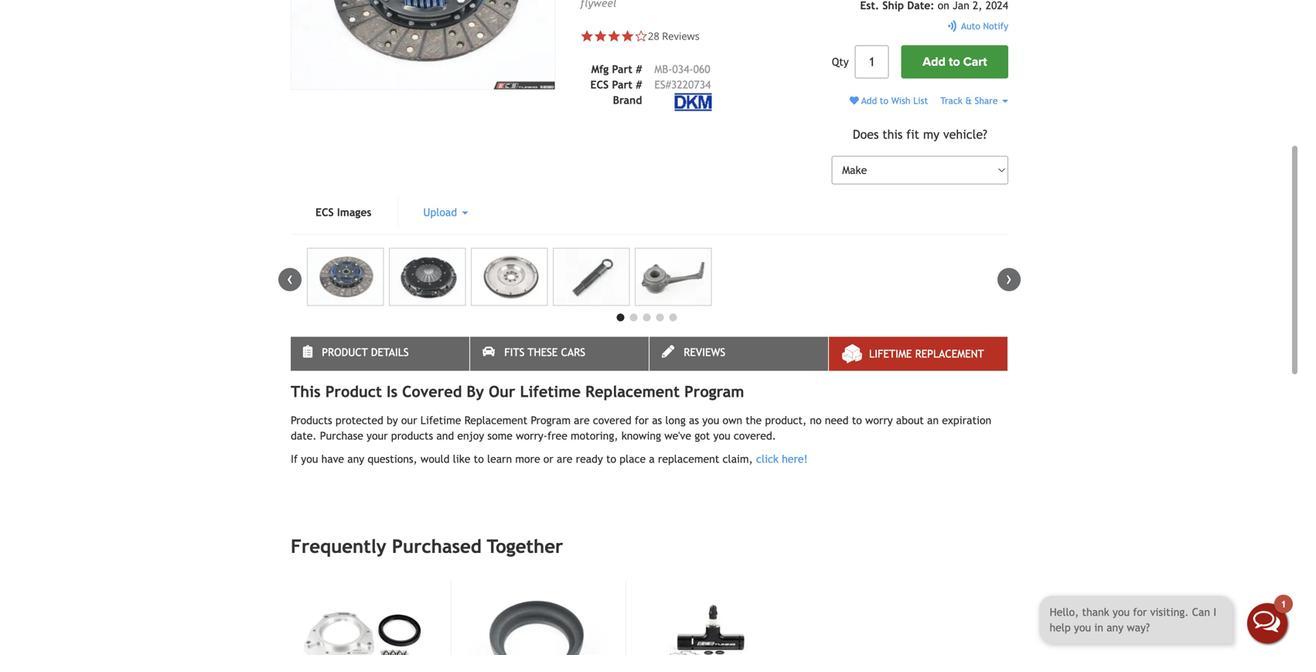 Task type: describe. For each thing, give the bounding box(es) containing it.
free
[[548, 430, 568, 442]]

1 star image from the left
[[594, 30, 608, 43]]

add to cart button
[[902, 45, 1009, 78]]

some
[[488, 430, 513, 442]]

3220734
[[671, 79, 711, 91]]

auto
[[961, 21, 981, 31]]

es# 3220734 brand
[[613, 79, 711, 107]]

learn
[[487, 453, 512, 465]]

vehicle?
[[944, 127, 988, 142]]

cart
[[964, 54, 987, 69]]

28 reviews
[[648, 29, 700, 43]]

› link
[[998, 268, 1021, 291]]

034-
[[673, 63, 694, 76]]

long
[[666, 414, 686, 426]]

add to wish list
[[859, 95, 928, 106]]

upload
[[423, 206, 460, 218]]

knowing
[[622, 430, 661, 442]]

add for add to cart
[[923, 54, 946, 69]]

product details
[[322, 346, 409, 358]]

cars
[[561, 346, 586, 358]]

expiration
[[942, 414, 992, 426]]

0 horizontal spatial ecs
[[316, 206, 334, 218]]

reviews link
[[650, 337, 828, 371]]

click
[[756, 453, 779, 465]]

this product is covered by our lifetime replacement program
[[291, 382, 744, 401]]

2 star image from the left
[[621, 30, 635, 43]]

questions,
[[368, 453, 417, 465]]

28
[[648, 29, 660, 43]]

replacement inside 'lifetime replacement' link
[[915, 348, 984, 360]]

the
[[746, 414, 762, 426]]

would
[[421, 453, 450, 465]]

1 as from the left
[[652, 414, 662, 426]]

mb-
[[655, 63, 673, 76]]

wish
[[892, 95, 911, 106]]

to left place
[[606, 453, 617, 465]]

here!
[[782, 453, 808, 465]]

auto notify
[[961, 21, 1009, 31]]

to right like on the bottom left
[[474, 453, 484, 465]]

and
[[437, 430, 454, 442]]

for
[[635, 414, 649, 426]]

1 star image from the left
[[580, 30, 594, 43]]

covered
[[402, 382, 462, 401]]

dkm image
[[655, 93, 732, 112]]

mfg part #
[[591, 63, 642, 76]]

our
[[489, 382, 516, 401]]

together
[[487, 536, 563, 557]]

covered.
[[734, 430, 776, 442]]

by
[[387, 414, 398, 426]]

more
[[515, 453, 540, 465]]

1 # from the top
[[636, 63, 642, 76]]

click here! link
[[756, 453, 808, 465]]

claim,
[[723, 453, 753, 465]]

›
[[1006, 268, 1013, 288]]

program inside products protected by our lifetime replacement program are covered for as long as you own the product, no need to worry about an expiration date. purchase your products and enjoy some worry-free motoring, knowing we've got you covered.
[[531, 414, 571, 426]]

‹ link
[[278, 268, 302, 291]]

enjoy
[[457, 430, 484, 442]]

1 vertical spatial replacement
[[586, 382, 680, 401]]

product,
[[765, 414, 807, 426]]

&
[[966, 95, 972, 106]]

lifetime replacement link
[[829, 337, 1008, 371]]

to left wish
[[880, 95, 889, 106]]

0 vertical spatial lifetime
[[869, 348, 912, 360]]

mfg
[[591, 63, 609, 76]]

list
[[914, 95, 928, 106]]

products protected by our lifetime replacement program are covered for as long as you own the product, no need to worry about an expiration date. purchase your products and enjoy some worry-free motoring, knowing we've got you covered.
[[291, 414, 992, 442]]

ecs images link
[[291, 197, 396, 228]]

replacement inside products protected by our lifetime replacement program are covered for as long as you own the product, no need to worry about an expiration date. purchase your products and enjoy some worry-free motoring, knowing we've got you covered.
[[465, 414, 528, 426]]

fit
[[907, 127, 920, 142]]

place
[[620, 453, 646, 465]]

0 vertical spatial product
[[322, 346, 368, 358]]

to inside add to cart button
[[949, 54, 960, 69]]

1 vertical spatial are
[[557, 453, 573, 465]]

worry-
[[516, 430, 548, 442]]

6-speed clutch bleeder block image
[[642, 581, 784, 655]]



Task type: locate. For each thing, give the bounding box(es) containing it.
add
[[923, 54, 946, 69], [862, 95, 877, 106]]

1 horizontal spatial as
[[689, 414, 699, 426]]

upload button
[[399, 197, 493, 228]]

date.
[[291, 430, 317, 442]]

star image left "28"
[[621, 30, 635, 43]]

frequently
[[291, 536, 386, 557]]

2 part from the top
[[612, 79, 633, 91]]

protected
[[336, 414, 384, 426]]

program
[[685, 382, 744, 401], [531, 414, 571, 426]]

add inside button
[[923, 54, 946, 69]]

0 vertical spatial reviews
[[662, 29, 700, 43]]

program up 'own' at the bottom of the page
[[685, 382, 744, 401]]

purchased
[[392, 536, 482, 557]]

our
[[401, 414, 417, 426]]

mb-034-060 ecs part #
[[591, 63, 711, 91]]

like
[[453, 453, 471, 465]]

1 horizontal spatial replacement
[[586, 382, 680, 401]]

part up brand
[[612, 79, 633, 91]]

ecs left images
[[316, 206, 334, 218]]

purchase
[[320, 430, 363, 442]]

0 vertical spatial add
[[923, 54, 946, 69]]

0 vertical spatial program
[[685, 382, 744, 401]]

an
[[927, 414, 939, 426]]

brand
[[613, 94, 642, 107]]

heart image
[[850, 96, 859, 105]]

no
[[810, 414, 822, 426]]

as up got
[[689, 414, 699, 426]]

fits these cars link
[[470, 337, 649, 371]]

notify
[[983, 21, 1009, 31]]

as right "for"
[[652, 414, 662, 426]]

# left mb- at the right
[[636, 63, 642, 76]]

covered
[[593, 414, 632, 426]]

details
[[371, 346, 409, 358]]

you down 'own' at the bottom of the page
[[714, 430, 731, 442]]

2 star image from the left
[[608, 30, 621, 43]]

1 horizontal spatial program
[[685, 382, 744, 401]]

are right or at the left bottom
[[557, 453, 573, 465]]

ecs inside mb-034-060 ecs part #
[[591, 79, 609, 91]]

are up motoring,
[[574, 414, 590, 426]]

add up list
[[923, 54, 946, 69]]

reviews right "28"
[[662, 29, 700, 43]]

‹
[[287, 268, 293, 288]]

0 vertical spatial you
[[703, 414, 720, 426]]

es#
[[655, 79, 671, 91]]

we've
[[665, 430, 692, 442]]

star image left empty star image
[[608, 30, 621, 43]]

1 part from the top
[[612, 63, 633, 76]]

if
[[291, 453, 298, 465]]

frequently purchased together
[[291, 536, 563, 557]]

part
[[612, 63, 633, 76], [612, 79, 633, 91]]

your
[[367, 430, 388, 442]]

you up got
[[703, 414, 720, 426]]

1 horizontal spatial add
[[923, 54, 946, 69]]

1 horizontal spatial star image
[[621, 30, 635, 43]]

to left cart
[[949, 54, 960, 69]]

as
[[652, 414, 662, 426], [689, 414, 699, 426]]

# up brand
[[636, 79, 642, 91]]

ecs images
[[316, 206, 372, 218]]

0 horizontal spatial as
[[652, 414, 662, 426]]

part inside mb-034-060 ecs part #
[[612, 79, 633, 91]]

2 vertical spatial lifetime
[[421, 414, 461, 426]]

0 horizontal spatial add
[[862, 95, 877, 106]]

2 horizontal spatial lifetime
[[869, 348, 912, 360]]

replacement up some
[[465, 414, 528, 426]]

star image
[[594, 30, 608, 43], [608, 30, 621, 43]]

track & share button
[[941, 95, 1009, 106]]

es#3220734 - mb-034-060 -  stage 2 performance clutch kit - with single mass flywheel - designed to hold up to 440 ft/lbs of torque to the wheels with a sprung organic disc and steel flyweel - dkm - audi volkswagen image
[[291, 0, 556, 90], [307, 248, 384, 306], [389, 248, 466, 306], [471, 248, 548, 306], [553, 248, 630, 306], [635, 248, 712, 306]]

1 vertical spatial lifetime
[[520, 382, 581, 401]]

reviews up 'own' at the bottom of the page
[[684, 346, 726, 358]]

1 vertical spatial ecs
[[316, 206, 334, 218]]

lifetime
[[869, 348, 912, 360], [520, 382, 581, 401], [421, 414, 461, 426]]

replacement
[[658, 453, 720, 465]]

1 vertical spatial part
[[612, 79, 633, 91]]

reviews
[[662, 29, 700, 43], [684, 346, 726, 358]]

0 vertical spatial are
[[574, 414, 590, 426]]

add for add to wish list
[[862, 95, 877, 106]]

my
[[923, 127, 940, 142]]

0 horizontal spatial lifetime
[[421, 414, 461, 426]]

lifetime up worry
[[869, 348, 912, 360]]

products
[[291, 414, 332, 426]]

product left details at the left bottom
[[322, 346, 368, 358]]

060
[[694, 63, 711, 76]]

1 vertical spatial product
[[325, 382, 382, 401]]

star image up the mfg
[[594, 30, 608, 43]]

to right need on the right
[[852, 414, 862, 426]]

2 # from the top
[[636, 79, 642, 91]]

track
[[941, 95, 963, 106]]

motoring,
[[571, 430, 618, 442]]

does this fit my vehicle?
[[853, 127, 988, 142]]

product up protected
[[325, 382, 382, 401]]

1 horizontal spatial lifetime
[[520, 382, 581, 401]]

or
[[544, 453, 554, 465]]

empty star image
[[635, 30, 648, 43]]

to inside products protected by our lifetime replacement program are covered for as long as you own the product, no need to worry about an expiration date. purchase your products and enjoy some worry-free motoring, knowing we've got you covered.
[[852, 414, 862, 426]]

replacement
[[915, 348, 984, 360], [586, 382, 680, 401], [465, 414, 528, 426]]

star image
[[580, 30, 594, 43], [621, 30, 635, 43]]

2 vertical spatial replacement
[[465, 414, 528, 426]]

1.8t/2.0t rear main seal installation guide tool image
[[467, 581, 609, 655]]

part right the mfg
[[612, 63, 633, 76]]

28 reviews link
[[648, 29, 700, 43]]

0 vertical spatial #
[[636, 63, 642, 76]]

0 horizontal spatial are
[[557, 453, 573, 465]]

1 horizontal spatial are
[[574, 414, 590, 426]]

billet aluminum rear main seal upgrade image
[[292, 581, 434, 655]]

product details link
[[291, 337, 470, 371]]

does
[[853, 127, 879, 142]]

if you have any questions, would like to learn more or are ready to place a replacement claim, click here!
[[291, 453, 808, 465]]

replacement up "for"
[[586, 382, 680, 401]]

add to wish list link
[[850, 95, 928, 106]]

these
[[528, 346, 558, 358]]

lifetime inside products protected by our lifetime replacement program are covered for as long as you own the product, no need to worry about an expiration date. purchase your products and enjoy some worry-free motoring, knowing we've got you covered.
[[421, 414, 461, 426]]

2 as from the left
[[689, 414, 699, 426]]

are inside products protected by our lifetime replacement program are covered for as long as you own the product, no need to worry about an expiration date. purchase your products and enjoy some worry-free motoring, knowing we've got you covered.
[[574, 414, 590, 426]]

# inside mb-034-060 ecs part #
[[636, 79, 642, 91]]

0 vertical spatial ecs
[[591, 79, 609, 91]]

about
[[896, 414, 924, 426]]

2 horizontal spatial replacement
[[915, 348, 984, 360]]

star image up the mfg
[[580, 30, 594, 43]]

0 horizontal spatial star image
[[580, 30, 594, 43]]

need
[[825, 414, 849, 426]]

replacement up the 'an'
[[915, 348, 984, 360]]

1 horizontal spatial ecs
[[591, 79, 609, 91]]

0 vertical spatial replacement
[[915, 348, 984, 360]]

share
[[975, 95, 998, 106]]

images
[[337, 206, 372, 218]]

0 vertical spatial part
[[612, 63, 633, 76]]

lifetime up the and
[[421, 414, 461, 426]]

0 horizontal spatial replacement
[[465, 414, 528, 426]]

lifetime down 'fits these cars' 'link'
[[520, 382, 581, 401]]

this
[[883, 127, 903, 142]]

by
[[467, 382, 484, 401]]

products
[[391, 430, 433, 442]]

worry
[[866, 414, 893, 426]]

add to cart
[[923, 54, 987, 69]]

1 vertical spatial you
[[714, 430, 731, 442]]

have
[[321, 453, 344, 465]]

this
[[291, 382, 321, 401]]

1 vertical spatial program
[[531, 414, 571, 426]]

1 vertical spatial reviews
[[684, 346, 726, 358]]

ecs down the mfg
[[591, 79, 609, 91]]

fits
[[505, 346, 525, 358]]

a
[[649, 453, 655, 465]]

2 vertical spatial you
[[301, 453, 318, 465]]

is
[[387, 382, 398, 401]]

ready
[[576, 453, 603, 465]]

you right if
[[301, 453, 318, 465]]

product
[[322, 346, 368, 358], [325, 382, 382, 401]]

1 vertical spatial add
[[862, 95, 877, 106]]

None text field
[[855, 45, 889, 78]]

0 horizontal spatial program
[[531, 414, 571, 426]]

any
[[348, 453, 364, 465]]

qty
[[832, 56, 849, 68]]

fits these cars
[[505, 346, 586, 358]]

program up free
[[531, 414, 571, 426]]

to
[[949, 54, 960, 69], [880, 95, 889, 106], [852, 414, 862, 426], [474, 453, 484, 465], [606, 453, 617, 465]]

1 vertical spatial #
[[636, 79, 642, 91]]

add right heart image
[[862, 95, 877, 106]]

lifetime replacement
[[869, 348, 984, 360]]



Task type: vqa. For each thing, say whether or not it's contained in the screenshot.
phone icon
no



